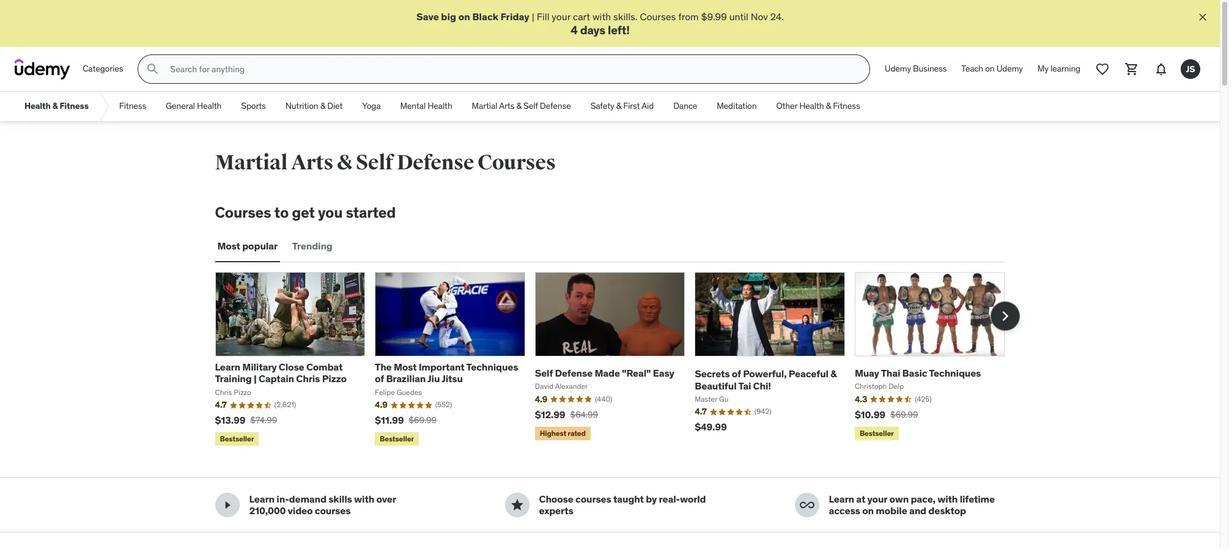 Task type: describe. For each thing, give the bounding box(es) containing it.
techniques for the most important techniques of brazilian jiu jitsu
[[467, 361, 518, 373]]

on inside save big on black friday | fill your cart with skills. courses from $9.99 until nov 24. 4 days left!
[[459, 10, 470, 23]]

"real"
[[622, 367, 651, 379]]

carousel element
[[215, 272, 1020, 449]]

self defense made "real" easy link
[[535, 367, 675, 379]]

close
[[279, 361, 304, 373]]

made
[[595, 367, 620, 379]]

martial arts & self defense
[[472, 101, 571, 112]]

most inside button
[[218, 240, 240, 252]]

chris
[[296, 373, 320, 385]]

udemy image
[[15, 59, 70, 80]]

health for other health & fitness
[[800, 101, 824, 112]]

and
[[910, 505, 927, 517]]

first
[[624, 101, 640, 112]]

general health link
[[156, 92, 231, 121]]

with inside learn in-demand skills with over 210,000 video courses
[[354, 493, 375, 506]]

nutrition
[[286, 101, 318, 112]]

captain
[[259, 373, 294, 385]]

with inside save big on black friday | fill your cart with skills. courses from $9.99 until nov 24. 4 days left!
[[593, 10, 611, 23]]

fitness link
[[109, 92, 156, 121]]

health & fitness link
[[15, 92, 98, 121]]

wishlist image
[[1096, 62, 1110, 77]]

chi!
[[754, 380, 771, 392]]

fill
[[537, 10, 550, 23]]

2 udemy from the left
[[997, 63, 1023, 74]]

skills.
[[614, 10, 638, 23]]

yoga
[[362, 101, 381, 112]]

meditation
[[717, 101, 757, 112]]

nutrition & diet link
[[276, 92, 353, 121]]

secrets of powerful, peaceful & beautiful tai chi! link
[[695, 368, 837, 392]]

udemy business
[[885, 63, 947, 74]]

tai
[[739, 380, 751, 392]]

defense for martial arts & self defense
[[540, 101, 571, 112]]

210,000
[[249, 505, 286, 517]]

desktop
[[929, 505, 967, 517]]

udemy business link
[[878, 55, 955, 84]]

sports link
[[231, 92, 276, 121]]

choose courses taught by real-world experts
[[539, 493, 706, 517]]

video
[[288, 505, 313, 517]]

courses inside save big on black friday | fill your cart with skills. courses from $9.99 until nov 24. 4 days left!
[[640, 10, 676, 23]]

self for martial arts & self defense courses
[[356, 150, 393, 176]]

powerful,
[[743, 368, 787, 380]]

arrow pointing to subcategory menu links image
[[98, 92, 109, 121]]

other health & fitness link
[[767, 92, 870, 121]]

save big on black friday | fill your cart with skills. courses from $9.99 until nov 24. 4 days left!
[[417, 10, 784, 38]]

courses inside choose courses taught by real-world experts
[[576, 493, 612, 506]]

training
[[215, 373, 252, 385]]

in-
[[277, 493, 289, 506]]

jitsu
[[442, 373, 463, 385]]

the most important techniques of brazilian jiu jitsu
[[375, 361, 518, 385]]

js
[[1187, 63, 1196, 75]]

sports
[[241, 101, 266, 112]]

by
[[646, 493, 657, 506]]

trending button
[[290, 232, 335, 261]]

teach
[[962, 63, 984, 74]]

real-
[[659, 493, 680, 506]]

notifications image
[[1155, 62, 1169, 77]]

martial for martial arts & self defense
[[472, 101, 498, 112]]

learn at your own pace, with lifetime access on mobile and desktop
[[829, 493, 995, 517]]

days
[[580, 23, 606, 38]]

yoga link
[[353, 92, 391, 121]]

business
[[914, 63, 947, 74]]

at
[[857, 493, 866, 506]]

jiu
[[428, 373, 440, 385]]

1 vertical spatial on
[[986, 63, 995, 74]]

important
[[419, 361, 465, 373]]

submit search image
[[146, 62, 161, 77]]

save
[[417, 10, 439, 23]]

big
[[441, 10, 456, 23]]

skills
[[329, 493, 352, 506]]

medium image
[[220, 498, 235, 513]]

cart
[[573, 10, 590, 23]]

| for save big on black friday | fill your cart with skills. courses from $9.99 until nov 24. 4 days left!
[[532, 10, 535, 23]]

health & fitness
[[24, 101, 89, 112]]

your inside save big on black friday | fill your cart with skills. courses from $9.99 until nov 24. 4 days left!
[[552, 10, 571, 23]]

self inside carousel element
[[535, 367, 553, 379]]

choose
[[539, 493, 574, 506]]

taught
[[614, 493, 644, 506]]

experts
[[539, 505, 574, 517]]

secrets of powerful, peaceful & beautiful tai chi!
[[695, 368, 837, 392]]

courses to get you started
[[215, 203, 396, 222]]

trending
[[292, 240, 333, 252]]

24.
[[771, 10, 784, 23]]

dance
[[674, 101, 698, 112]]

pace,
[[911, 493, 936, 506]]

world
[[680, 493, 706, 506]]

my learning link
[[1031, 55, 1088, 84]]

safety & first aid
[[591, 101, 654, 112]]

over
[[377, 493, 396, 506]]

to
[[274, 203, 289, 222]]



Task type: locate. For each thing, give the bounding box(es) containing it.
self for martial arts & self defense
[[524, 101, 538, 112]]

dance link
[[664, 92, 707, 121]]

shopping cart with 0 items image
[[1125, 62, 1140, 77]]

udemy left my
[[997, 63, 1023, 74]]

martial arts & self defense courses
[[215, 150, 556, 176]]

defense down mental health link
[[397, 150, 474, 176]]

with
[[593, 10, 611, 23], [354, 493, 375, 506], [938, 493, 958, 506]]

0 vertical spatial most
[[218, 240, 240, 252]]

1 health from the left
[[24, 101, 51, 112]]

learn left military on the left bottom
[[215, 361, 240, 373]]

learning
[[1051, 63, 1081, 74]]

2 horizontal spatial fitness
[[833, 101, 861, 112]]

courses up 'most popular'
[[215, 203, 271, 222]]

& right peaceful
[[831, 368, 837, 380]]

1 horizontal spatial medium image
[[800, 498, 815, 513]]

learn military close combat training | captain chris pizzo
[[215, 361, 347, 385]]

medium image for learn
[[800, 498, 815, 513]]

martial arts & self defense link
[[462, 92, 581, 121]]

1 horizontal spatial on
[[863, 505, 874, 517]]

martial inside 'link'
[[472, 101, 498, 112]]

mobile
[[876, 505, 908, 517]]

muay
[[855, 367, 880, 379]]

on inside 'learn at your own pace, with lifetime access on mobile and desktop'
[[863, 505, 874, 517]]

diet
[[327, 101, 343, 112]]

2 vertical spatial self
[[535, 367, 553, 379]]

courses inside learn in-demand skills with over 210,000 video courses
[[315, 505, 351, 517]]

self
[[524, 101, 538, 112], [356, 150, 393, 176], [535, 367, 553, 379]]

self defense made "real" easy
[[535, 367, 675, 379]]

1 horizontal spatial |
[[532, 10, 535, 23]]

arts down the search for anything "text box"
[[499, 101, 515, 112]]

medium image left access
[[800, 498, 815, 513]]

0 horizontal spatial courses
[[315, 505, 351, 517]]

teach on udemy link
[[955, 55, 1031, 84]]

medium image left experts
[[510, 498, 525, 513]]

learn inside 'learn at your own pace, with lifetime access on mobile and desktop'
[[829, 493, 855, 506]]

| inside save big on black friday | fill your cart with skills. courses from $9.99 until nov 24. 4 days left!
[[532, 10, 535, 23]]

0 horizontal spatial arts
[[291, 150, 333, 176]]

1 vertical spatial your
[[868, 493, 888, 506]]

my learning
[[1038, 63, 1081, 74]]

| for learn military close combat training | captain chris pizzo
[[254, 373, 257, 385]]

0 vertical spatial martial
[[472, 101, 498, 112]]

1 horizontal spatial courses
[[576, 493, 612, 506]]

0 vertical spatial arts
[[499, 101, 515, 112]]

arts for martial arts & self defense
[[499, 101, 515, 112]]

general
[[166, 101, 195, 112]]

0 horizontal spatial udemy
[[885, 63, 912, 74]]

2 horizontal spatial learn
[[829, 493, 855, 506]]

my
[[1038, 63, 1049, 74]]

& right other
[[826, 101, 832, 112]]

health right 'general' on the top left of page
[[197, 101, 222, 112]]

the
[[375, 361, 392, 373]]

& inside "other health & fitness" link
[[826, 101, 832, 112]]

courses
[[576, 493, 612, 506], [315, 505, 351, 517]]

& up you
[[337, 150, 352, 176]]

with up days
[[593, 10, 611, 23]]

arts for martial arts & self defense courses
[[291, 150, 333, 176]]

3 health from the left
[[428, 101, 453, 112]]

2 health from the left
[[197, 101, 222, 112]]

brazilian
[[386, 373, 426, 385]]

mental health
[[400, 101, 453, 112]]

fitness right other
[[833, 101, 861, 112]]

on left mobile
[[863, 505, 874, 517]]

mental health link
[[391, 92, 462, 121]]

1 horizontal spatial learn
[[249, 493, 275, 506]]

learn left at
[[829, 493, 855, 506]]

learn for learn military close combat training | captain chris pizzo
[[215, 361, 240, 373]]

health right other
[[800, 101, 824, 112]]

combat
[[306, 361, 343, 373]]

0 vertical spatial |
[[532, 10, 535, 23]]

& inside health & fitness link
[[52, 101, 58, 112]]

0 vertical spatial defense
[[540, 101, 571, 112]]

your inside 'learn at your own pace, with lifetime access on mobile and desktop'
[[868, 493, 888, 506]]

meditation link
[[707, 92, 767, 121]]

0 horizontal spatial on
[[459, 10, 470, 23]]

& inside nutrition & diet link
[[320, 101, 326, 112]]

& down the search for anything "text box"
[[517, 101, 522, 112]]

friday
[[501, 10, 530, 23]]

1 horizontal spatial with
[[593, 10, 611, 23]]

1 udemy from the left
[[885, 63, 912, 74]]

mental
[[400, 101, 426, 112]]

1 medium image from the left
[[510, 498, 525, 513]]

1 horizontal spatial udemy
[[997, 63, 1023, 74]]

with right pace,
[[938, 493, 958, 506]]

1 fitness from the left
[[60, 101, 89, 112]]

courses right video
[[315, 505, 351, 517]]

on right big
[[459, 10, 470, 23]]

on right teach
[[986, 63, 995, 74]]

0 horizontal spatial courses
[[215, 203, 271, 222]]

1 vertical spatial arts
[[291, 150, 333, 176]]

0 horizontal spatial most
[[218, 240, 240, 252]]

1 vertical spatial defense
[[397, 150, 474, 176]]

2 horizontal spatial courses
[[640, 10, 676, 23]]

most
[[218, 240, 240, 252], [394, 361, 417, 373]]

1 vertical spatial most
[[394, 361, 417, 373]]

courses down the martial arts & self defense 'link'
[[478, 150, 556, 176]]

2 vertical spatial on
[[863, 505, 874, 517]]

get
[[292, 203, 315, 222]]

0 vertical spatial self
[[524, 101, 538, 112]]

other health & fitness
[[777, 101, 861, 112]]

techniques for muay thai basic techniques
[[930, 367, 982, 379]]

techniques
[[467, 361, 518, 373], [930, 367, 982, 379]]

&
[[52, 101, 58, 112], [320, 101, 326, 112], [517, 101, 522, 112], [617, 101, 622, 112], [826, 101, 832, 112], [337, 150, 352, 176], [831, 368, 837, 380]]

1 vertical spatial |
[[254, 373, 257, 385]]

categories button
[[75, 55, 131, 84]]

martial for martial arts & self defense courses
[[215, 150, 288, 176]]

techniques right basic at the bottom of page
[[930, 367, 982, 379]]

health right 'mental'
[[428, 101, 453, 112]]

your right fill
[[552, 10, 571, 23]]

learn for learn at your own pace, with lifetime access on mobile and desktop
[[829, 493, 855, 506]]

learn inside learn in-demand skills with over 210,000 video courses
[[249, 493, 275, 506]]

0 horizontal spatial of
[[375, 373, 384, 385]]

medium image
[[510, 498, 525, 513], [800, 498, 815, 513]]

self inside 'link'
[[524, 101, 538, 112]]

muay thai basic techniques
[[855, 367, 982, 379]]

2 vertical spatial courses
[[215, 203, 271, 222]]

0 vertical spatial your
[[552, 10, 571, 23]]

udemy left business
[[885, 63, 912, 74]]

| left captain
[[254, 373, 257, 385]]

safety & first aid link
[[581, 92, 664, 121]]

teach on udemy
[[962, 63, 1023, 74]]

of left brazilian
[[375, 373, 384, 385]]

next image
[[996, 307, 1015, 326]]

aid
[[642, 101, 654, 112]]

health for general health
[[197, 101, 222, 112]]

most inside the most important techniques of brazilian jiu jitsu
[[394, 361, 417, 373]]

your right at
[[868, 493, 888, 506]]

techniques right jitsu
[[467, 361, 518, 373]]

& inside safety & first aid link
[[617, 101, 622, 112]]

martial down sports link
[[215, 150, 288, 176]]

0 horizontal spatial fitness
[[60, 101, 89, 112]]

until
[[730, 10, 749, 23]]

most right the at the bottom left of page
[[394, 361, 417, 373]]

of inside secrets of powerful, peaceful & beautiful tai chi!
[[732, 368, 741, 380]]

4
[[571, 23, 578, 38]]

defense left the made
[[555, 367, 593, 379]]

learn
[[215, 361, 240, 373], [249, 493, 275, 506], [829, 493, 855, 506]]

health
[[24, 101, 51, 112], [197, 101, 222, 112], [428, 101, 453, 112], [800, 101, 824, 112]]

easy
[[653, 367, 675, 379]]

fitness left 'arrow pointing to subcategory menu links' "image"
[[60, 101, 89, 112]]

of inside the most important techniques of brazilian jiu jitsu
[[375, 373, 384, 385]]

learn inside the 'learn military close combat training | captain chris pizzo'
[[215, 361, 240, 373]]

defense for martial arts & self defense courses
[[397, 150, 474, 176]]

fitness inside "other health & fitness" link
[[833, 101, 861, 112]]

1 horizontal spatial fitness
[[119, 101, 146, 112]]

of
[[732, 368, 741, 380], [375, 373, 384, 385]]

Search for anything text field
[[168, 59, 855, 80]]

1 horizontal spatial of
[[732, 368, 741, 380]]

arts up the courses to get you started
[[291, 150, 333, 176]]

peaceful
[[789, 368, 829, 380]]

defense left safety
[[540, 101, 571, 112]]

learn for learn in-demand skills with over 210,000 video courses
[[249, 493, 275, 506]]

& left the 'first'
[[617, 101, 622, 112]]

1 horizontal spatial most
[[394, 361, 417, 373]]

0 horizontal spatial techniques
[[467, 361, 518, 373]]

health down udemy image
[[24, 101, 51, 112]]

& inside secrets of powerful, peaceful & beautiful tai chi!
[[831, 368, 837, 380]]

1 vertical spatial martial
[[215, 150, 288, 176]]

0 vertical spatial courses
[[640, 10, 676, 23]]

access
[[829, 505, 861, 517]]

$9.99
[[702, 10, 727, 23]]

defense inside the martial arts & self defense 'link'
[[540, 101, 571, 112]]

military
[[243, 361, 277, 373]]

arts inside 'link'
[[499, 101, 515, 112]]

learn left in-
[[249, 493, 275, 506]]

1 horizontal spatial martial
[[472, 101, 498, 112]]

1 horizontal spatial techniques
[[930, 367, 982, 379]]

defense
[[540, 101, 571, 112], [397, 150, 474, 176], [555, 367, 593, 379]]

1 vertical spatial courses
[[478, 150, 556, 176]]

fitness inside health & fitness link
[[60, 101, 89, 112]]

nutrition & diet
[[286, 101, 343, 112]]

popular
[[242, 240, 278, 252]]

from
[[679, 10, 699, 23]]

0 vertical spatial on
[[459, 10, 470, 23]]

udemy
[[885, 63, 912, 74], [997, 63, 1023, 74]]

1 horizontal spatial your
[[868, 493, 888, 506]]

0 horizontal spatial your
[[552, 10, 571, 23]]

started
[[346, 203, 396, 222]]

js link
[[1177, 55, 1206, 84]]

with inside 'learn at your own pace, with lifetime access on mobile and desktop'
[[938, 493, 958, 506]]

other
[[777, 101, 798, 112]]

demand
[[289, 493, 327, 506]]

& left "diet"
[[320, 101, 326, 112]]

0 horizontal spatial medium image
[[510, 498, 525, 513]]

0 horizontal spatial |
[[254, 373, 257, 385]]

most left 'popular' on the top left of the page
[[218, 240, 240, 252]]

secrets
[[695, 368, 730, 380]]

0 horizontal spatial learn
[[215, 361, 240, 373]]

own
[[890, 493, 909, 506]]

techniques inside the most important techniques of brazilian jiu jitsu
[[467, 361, 518, 373]]

of right secrets
[[732, 368, 741, 380]]

beautiful
[[695, 380, 737, 392]]

3 fitness from the left
[[833, 101, 861, 112]]

most popular button
[[215, 232, 280, 261]]

1 vertical spatial self
[[356, 150, 393, 176]]

most popular
[[218, 240, 278, 252]]

2 horizontal spatial with
[[938, 493, 958, 506]]

martial down the search for anything "text box"
[[472, 101, 498, 112]]

2 horizontal spatial on
[[986, 63, 995, 74]]

with left over
[[354, 493, 375, 506]]

| left fill
[[532, 10, 535, 23]]

nov
[[751, 10, 768, 23]]

arts
[[499, 101, 515, 112], [291, 150, 333, 176]]

thai
[[881, 367, 901, 379]]

4 health from the left
[[800, 101, 824, 112]]

& inside the martial arts & self defense 'link'
[[517, 101, 522, 112]]

2 fitness from the left
[[119, 101, 146, 112]]

2 vertical spatial defense
[[555, 367, 593, 379]]

defense inside carousel element
[[555, 367, 593, 379]]

1 horizontal spatial arts
[[499, 101, 515, 112]]

fitness inside fitness link
[[119, 101, 146, 112]]

0 horizontal spatial martial
[[215, 150, 288, 176]]

courses left from
[[640, 10, 676, 23]]

your
[[552, 10, 571, 23], [868, 493, 888, 506]]

1 horizontal spatial courses
[[478, 150, 556, 176]]

close image
[[1197, 11, 1210, 23]]

2 medium image from the left
[[800, 498, 815, 513]]

fitness right 'arrow pointing to subcategory menu links' "image"
[[119, 101, 146, 112]]

medium image for choose
[[510, 498, 525, 513]]

courses left taught
[[576, 493, 612, 506]]

0 horizontal spatial with
[[354, 493, 375, 506]]

& down udemy image
[[52, 101, 58, 112]]

categories
[[83, 63, 123, 74]]

| inside the 'learn military close combat training | captain chris pizzo'
[[254, 373, 257, 385]]

health for mental health
[[428, 101, 453, 112]]



Task type: vqa. For each thing, say whether or not it's contained in the screenshot.
the rightmost Martial
yes



